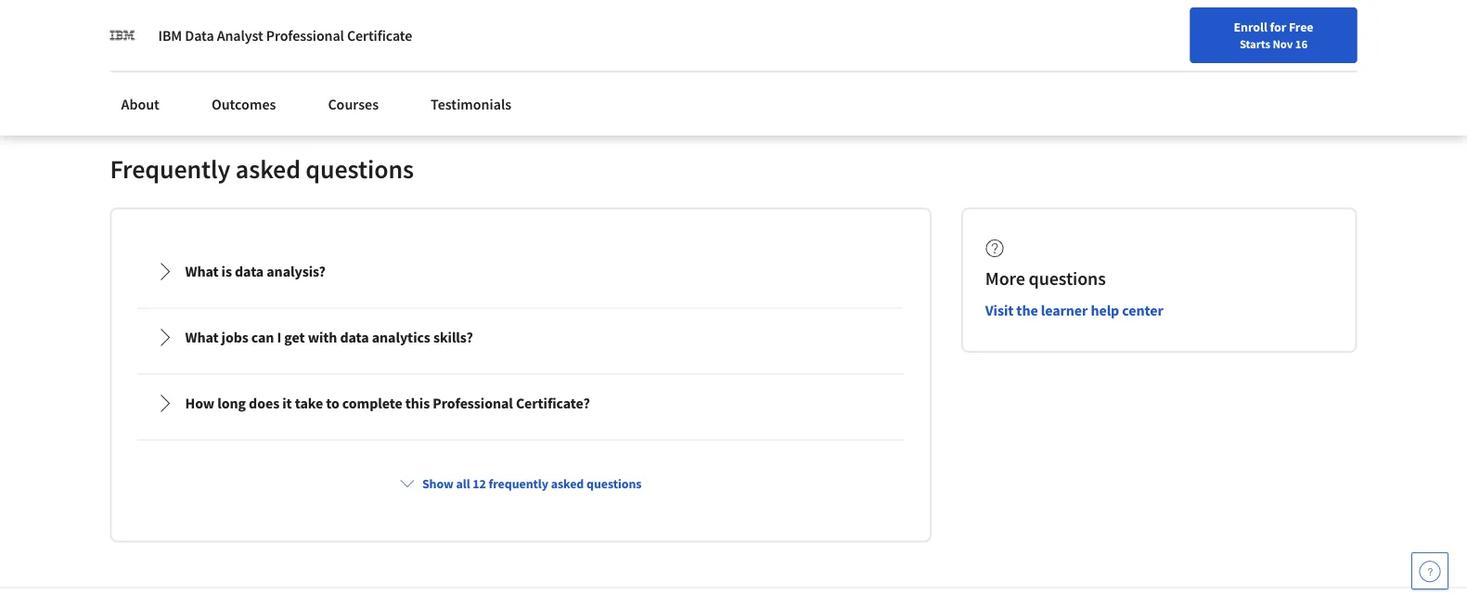 Task type: describe. For each thing, give the bounding box(es) containing it.
data
[[185, 26, 214, 45]]

asked inside dropdown button
[[551, 475, 584, 492]]

show all 12 frequently asked questions button
[[393, 466, 649, 500]]

courses
[[328, 95, 379, 113]]

testimonials
[[431, 95, 512, 113]]

all
[[456, 475, 470, 492]]

learner
[[1041, 301, 1088, 319]]

frequently
[[489, 475, 549, 492]]

testimonials link
[[420, 84, 523, 124]]

i
[[277, 328, 282, 347]]

0 vertical spatial asked
[[236, 152, 301, 185]]

visit the learner help center
[[986, 301, 1164, 319]]

skills?
[[433, 328, 473, 347]]

0 vertical spatial data
[[235, 262, 264, 281]]

collapsed list
[[134, 239, 908, 608]]

nov
[[1273, 36, 1294, 51]]

what for what jobs can i get with data analytics skills?
[[185, 328, 219, 347]]

outcomes link
[[200, 84, 287, 124]]

it
[[282, 394, 292, 413]]

enroll
[[1234, 19, 1268, 35]]

enroll for free starts nov 16
[[1234, 19, 1314, 51]]

how long does it take to complete this professional certificate? button
[[141, 377, 901, 429]]

more questions
[[986, 266, 1106, 290]]

analyst
[[217, 26, 263, 45]]

professional inside how long does it take to complete this professional certificate? 'dropdown button'
[[433, 394, 513, 413]]

about
[[121, 95, 160, 113]]

visit
[[986, 301, 1014, 319]]

jobs
[[222, 328, 249, 347]]

12
[[473, 475, 486, 492]]

ibm data analyst professional certificate
[[158, 26, 412, 45]]

outcomes
[[212, 95, 276, 113]]

frequently
[[110, 152, 231, 185]]

for
[[1270, 19, 1287, 35]]

analytics
[[372, 328, 431, 347]]

help center image
[[1419, 560, 1442, 582]]

free
[[1289, 19, 1314, 35]]

is
[[222, 262, 232, 281]]

show notifications image
[[1217, 23, 1239, 45]]

16
[[1296, 36, 1308, 51]]

what jobs can i get with data analytics skills? button
[[141, 311, 901, 363]]

complete
[[342, 394, 403, 413]]

certificate
[[347, 26, 412, 45]]

what is data analysis?
[[185, 262, 326, 281]]

certificate?
[[516, 394, 590, 413]]



Task type: vqa. For each thing, say whether or not it's contained in the screenshot.
'Professional'
yes



Task type: locate. For each thing, give the bounding box(es) containing it.
2 vertical spatial questions
[[587, 475, 642, 492]]

2 what from the top
[[185, 328, 219, 347]]

what left jobs
[[185, 328, 219, 347]]

asked down outcomes link
[[236, 152, 301, 185]]

analysis?
[[267, 262, 326, 281]]

1 horizontal spatial data
[[340, 328, 369, 347]]

help
[[1091, 301, 1120, 319]]

center
[[1123, 301, 1164, 319]]

0 vertical spatial professional
[[266, 26, 344, 45]]

1 vertical spatial asked
[[551, 475, 584, 492]]

ibm
[[158, 26, 182, 45]]

None search field
[[265, 12, 710, 49]]

show
[[422, 475, 454, 492]]

more
[[986, 266, 1026, 290]]

coursera image
[[22, 15, 140, 45]]

data
[[235, 262, 264, 281], [340, 328, 369, 347]]

ibm image
[[110, 22, 136, 48]]

long
[[217, 394, 246, 413]]

what for what is data analysis?
[[185, 262, 219, 281]]

does
[[249, 394, 280, 413]]

1 horizontal spatial questions
[[587, 475, 642, 492]]

0 horizontal spatial asked
[[236, 152, 301, 185]]

asked right frequently
[[551, 475, 584, 492]]

1 what from the top
[[185, 262, 219, 281]]

what left is
[[185, 262, 219, 281]]

this
[[405, 394, 430, 413]]

0 vertical spatial questions
[[306, 152, 414, 185]]

1 vertical spatial questions
[[1029, 266, 1106, 290]]

the
[[1017, 301, 1038, 319]]

1 vertical spatial professional
[[433, 394, 513, 413]]

0 horizontal spatial data
[[235, 262, 264, 281]]

1 vertical spatial data
[[340, 328, 369, 347]]

what is data analysis? button
[[141, 245, 901, 297]]

1 vertical spatial what
[[185, 328, 219, 347]]

get
[[284, 328, 305, 347]]

0 horizontal spatial professional
[[266, 26, 344, 45]]

can
[[251, 328, 274, 347]]

show all 12 frequently asked questions
[[422, 475, 642, 492]]

menu item
[[1078, 19, 1198, 79]]

data right is
[[235, 262, 264, 281]]

how long does it take to complete this professional certificate?
[[185, 394, 590, 413]]

frequently asked questions
[[110, 152, 414, 185]]

professional right 'this'
[[433, 394, 513, 413]]

what inside what is data analysis? dropdown button
[[185, 262, 219, 281]]

to
[[326, 394, 340, 413]]

questions
[[306, 152, 414, 185], [1029, 266, 1106, 290], [587, 475, 642, 492]]

2 horizontal spatial questions
[[1029, 266, 1106, 290]]

0 vertical spatial what
[[185, 262, 219, 281]]

1 horizontal spatial professional
[[433, 394, 513, 413]]

courses link
[[317, 84, 390, 124]]

what jobs can i get with data analytics skills?
[[185, 328, 473, 347]]

about link
[[110, 84, 171, 124]]

what
[[185, 262, 219, 281], [185, 328, 219, 347]]

visit the learner help center link
[[986, 301, 1164, 319]]

take
[[295, 394, 323, 413]]

questions inside dropdown button
[[587, 475, 642, 492]]

what inside what jobs can i get with data analytics skills? dropdown button
[[185, 328, 219, 347]]

professional
[[266, 26, 344, 45], [433, 394, 513, 413]]

data right with at the bottom of the page
[[340, 328, 369, 347]]

starts
[[1240, 36, 1271, 51]]

with
[[308, 328, 337, 347]]

how
[[185, 394, 215, 413]]

asked
[[236, 152, 301, 185], [551, 475, 584, 492]]

0 horizontal spatial questions
[[306, 152, 414, 185]]

1 horizontal spatial asked
[[551, 475, 584, 492]]

professional right 'analyst' at the left of page
[[266, 26, 344, 45]]



